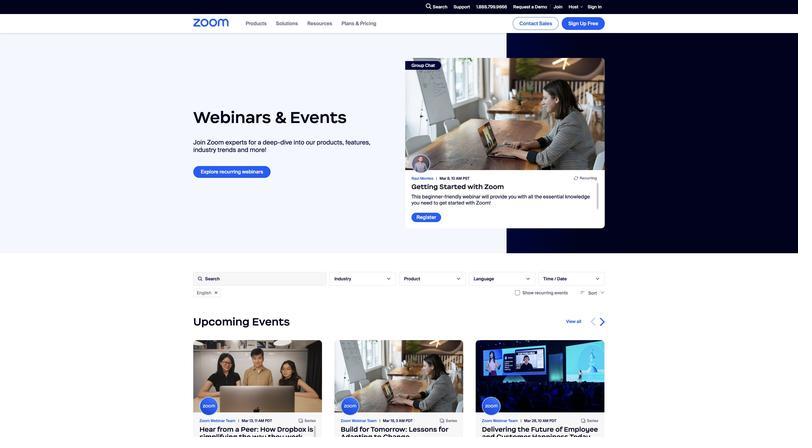 Task type: vqa. For each thing, say whether or not it's contained in the screenshot.


Task type: locate. For each thing, give the bounding box(es) containing it.
peer:
[[241, 425, 259, 434]]

adapting
[[341, 433, 372, 437]]

way
[[252, 433, 266, 437]]

0 horizontal spatial for
[[249, 139, 256, 147]]

0 horizontal spatial zoom webinar team
[[200, 419, 235, 424]]

2 horizontal spatial pdt
[[549, 419, 557, 424]]

3 series from the left
[[587, 419, 598, 424]]

0 horizontal spatial recurring
[[220, 169, 241, 175]]

team up tomorrow:
[[367, 419, 377, 424]]

0 vertical spatial join
[[554, 4, 563, 10]]

resources button
[[307, 20, 332, 27]]

team up from
[[226, 419, 235, 424]]

0 horizontal spatial the
[[239, 433, 251, 437]]

more!
[[250, 146, 266, 154]]

2 horizontal spatial team
[[508, 419, 518, 424]]

provide
[[490, 194, 507, 200]]

& right plans
[[356, 20, 359, 27]]

1 vertical spatial &
[[275, 107, 286, 127]]

a left demo
[[531, 4, 534, 10]]

mar 8, 10 am pst
[[440, 176, 470, 181]]

trends
[[218, 146, 236, 154]]

1 vertical spatial all
[[577, 319, 581, 325]]

0 horizontal spatial events
[[252, 315, 290, 329]]

1 team from the left
[[226, 419, 235, 424]]

dropbox
[[277, 425, 306, 434]]

change
[[383, 433, 410, 437]]

0 horizontal spatial &
[[275, 107, 286, 127]]

1 webinar from the left
[[211, 419, 225, 424]]

2 pdt from the left
[[406, 419, 413, 424]]

10 right 8,
[[451, 176, 455, 181]]

3 zoom webinar team image from the left
[[483, 398, 500, 415]]

recurring right explore
[[220, 169, 241, 175]]

zoom call 16 image
[[405, 58, 605, 170], [335, 340, 463, 413]]

1 horizontal spatial zoom webinar team link
[[341, 419, 383, 424]]

host
[[569, 4, 578, 10]]

1 horizontal spatial events
[[290, 107, 347, 127]]

view all link
[[566, 319, 581, 325]]

for inside join zoom experts for a deep-dive into our products, features, industry trends and more!
[[249, 139, 256, 147]]

recurring for explore
[[220, 169, 241, 175]]

all inside "getting started with zoom this beginner-friendly webinar will provide you with all the essential knowledge you need to get started with zoom!"
[[528, 194, 533, 200]]

a inside hear from a peer: how dropbox is simplifying the way they wor
[[235, 425, 239, 434]]

to left "change"
[[374, 433, 382, 437]]

0 vertical spatial to
[[434, 200, 438, 206]]

2 horizontal spatial series
[[587, 419, 598, 424]]

2 team from the left
[[367, 419, 377, 424]]

1 vertical spatial recurring
[[535, 290, 553, 296]]

the left essential on the top right
[[535, 194, 542, 200]]

1 horizontal spatial zoom webinar team image
[[341, 398, 359, 415]]

2 horizontal spatial zoom webinar team image
[[483, 398, 500, 415]]

a right from
[[235, 425, 239, 434]]

products button
[[246, 20, 267, 27]]

series for build for tomorrow: lessons for adapting to change
[[446, 419, 457, 424]]

all left essential on the top right
[[528, 194, 533, 200]]

1.888.799.9666
[[476, 4, 507, 10]]

&
[[356, 20, 359, 27], [275, 107, 286, 127]]

zoom left experts
[[207, 139, 224, 147]]

1 horizontal spatial &
[[356, 20, 359, 27]]

1 series link from the left
[[299, 419, 316, 424]]

you right provide
[[508, 194, 517, 200]]

for right experts
[[249, 139, 256, 147]]

join for join zoom experts for a deep-dive into our products, features, industry trends and more!
[[193, 139, 205, 147]]

webinar up the build
[[352, 419, 366, 424]]

a
[[531, 4, 534, 10], [258, 139, 261, 147], [235, 425, 239, 434]]

0 horizontal spatial series
[[305, 419, 316, 424]]

10
[[451, 176, 455, 181], [538, 419, 542, 424]]

zoom up hear
[[200, 419, 210, 424]]

1 vertical spatial a
[[258, 139, 261, 147]]

zoom webinar team link up from
[[200, 419, 242, 424]]

join left trends
[[193, 139, 205, 147]]

mar for build for tomorrow: lessons for adapting to change
[[383, 419, 390, 424]]

you left the need
[[412, 200, 420, 206]]

all right view
[[577, 319, 581, 325]]

2 horizontal spatial zoom webinar team
[[482, 419, 518, 424]]

sign for sign up free
[[568, 20, 579, 27]]

is
[[308, 425, 313, 434]]

zoom up provide
[[484, 183, 504, 191]]

and inside join zoom experts for a deep-dive into our products, features, industry trends and more!
[[237, 146, 248, 154]]

zoom webinar team image for build
[[341, 398, 359, 415]]

register link
[[412, 213, 441, 222]]

in
[[598, 4, 602, 10]]

0 horizontal spatial webinar
[[211, 419, 225, 424]]

am right 11
[[258, 419, 264, 424]]

with left zoom!
[[466, 200, 475, 206]]

2 horizontal spatial a
[[531, 4, 534, 10]]

zoom webinar team link for hear
[[200, 419, 242, 424]]

and left more!
[[237, 146, 248, 154]]

mar left 13,
[[242, 419, 249, 424]]

team up the customer
[[508, 419, 518, 424]]

0 vertical spatial &
[[356, 20, 359, 27]]

for right the build
[[360, 425, 369, 434]]

english
[[197, 290, 211, 296]]

3 zoom webinar team link from the left
[[482, 419, 524, 424]]

Search field
[[193, 272, 326, 286]]

0 horizontal spatial join
[[193, 139, 205, 147]]

0 horizontal spatial pdt
[[265, 419, 272, 424]]

raul montes
[[412, 176, 433, 181]]

webinar for build
[[352, 419, 366, 424]]

1 horizontal spatial 10
[[538, 419, 542, 424]]

join left the host
[[554, 4, 563, 10]]

series link for delivering the future of employee and customer happiness today
[[581, 419, 598, 424]]

sign left in
[[588, 4, 597, 10]]

1 horizontal spatial to
[[434, 200, 438, 206]]

zoom webinar team image for hear
[[200, 398, 218, 415]]

am
[[456, 176, 462, 181], [258, 419, 264, 424], [399, 419, 405, 424], [543, 419, 549, 424]]

am for hear from a peer: how dropbox is simplifying the way they wor
[[258, 419, 264, 424]]

zoom webinar team up from
[[200, 419, 235, 424]]

13,
[[249, 419, 254, 424]]

webinar up from
[[211, 419, 225, 424]]

delivering the future of employee and customer happiness today
[[482, 425, 598, 437]]

view all
[[566, 319, 581, 325]]

search
[[433, 4, 447, 10]]

features,
[[345, 139, 370, 147]]

sign left up
[[568, 20, 579, 27]]

webinar for delivering
[[493, 419, 507, 424]]

sign in link
[[585, 0, 605, 14]]

2 horizontal spatial series link
[[581, 419, 598, 424]]

0 vertical spatial recurring
[[220, 169, 241, 175]]

am right "3"
[[399, 419, 405, 424]]

0 vertical spatial 10
[[451, 176, 455, 181]]

1 horizontal spatial pdt
[[406, 419, 413, 424]]

zoom webinar team link up delivering
[[482, 419, 524, 424]]

sign inside 'link'
[[568, 20, 579, 27]]

am left pst
[[456, 176, 462, 181]]

3 series link from the left
[[581, 419, 598, 424]]

2 vertical spatial a
[[235, 425, 239, 434]]

1 horizontal spatial all
[[577, 319, 581, 325]]

zoom webinar team image
[[200, 398, 218, 415], [341, 398, 359, 415], [483, 398, 500, 415]]

0 vertical spatial and
[[237, 146, 248, 154]]

1 horizontal spatial recurring
[[535, 290, 553, 296]]

zoom up the build
[[341, 419, 351, 424]]

19,
[[391, 419, 395, 424]]

zoom webinar team up delivering
[[482, 419, 518, 424]]

the
[[535, 194, 542, 200], [518, 425, 530, 434], [239, 433, 251, 437]]

0 horizontal spatial team
[[226, 419, 235, 424]]

zoom webinar team link for build
[[341, 419, 383, 424]]

11
[[255, 419, 257, 424]]

time / date
[[543, 276, 567, 282]]

employee
[[564, 425, 598, 434]]

team for from
[[226, 419, 235, 424]]

1 zoom webinar team from the left
[[200, 419, 235, 424]]

1 zoom webinar team link from the left
[[200, 419, 242, 424]]

chat
[[425, 63, 435, 68]]

series
[[305, 419, 316, 424], [446, 419, 457, 424], [587, 419, 598, 424]]

zoom webinar team link up adapting
[[341, 419, 383, 424]]

series for delivering the future of employee and customer happiness today
[[587, 419, 598, 424]]

2 series from the left
[[446, 419, 457, 424]]

1 horizontal spatial you
[[508, 194, 517, 200]]

webinar
[[463, 194, 481, 200]]

raul
[[412, 176, 419, 181]]

zoom inside join zoom experts for a deep-dive into our products, features, industry trends and more!
[[207, 139, 224, 147]]

zoom webinar team
[[200, 419, 235, 424], [341, 419, 377, 424], [482, 419, 518, 424]]

1 horizontal spatial webinar
[[352, 419, 366, 424]]

the left way
[[239, 433, 251, 437]]

0 vertical spatial zoom call 16 image
[[405, 58, 605, 170]]

team for the
[[508, 419, 518, 424]]

sign in
[[588, 4, 602, 10]]

0 horizontal spatial and
[[237, 146, 248, 154]]

0 horizontal spatial to
[[374, 433, 382, 437]]

with
[[467, 183, 483, 191], [518, 194, 527, 200], [466, 200, 475, 206]]

of
[[556, 425, 562, 434]]

all
[[528, 194, 533, 200], [577, 319, 581, 325]]

recurring down time
[[535, 290, 553, 296]]

zoom webinar team for build
[[341, 419, 377, 424]]

zoom webinar team for hear
[[200, 419, 235, 424]]

essential
[[543, 194, 564, 200]]

to inside build for tomorrow: lessons for adapting to change
[[374, 433, 382, 437]]

0 vertical spatial all
[[528, 194, 533, 200]]

zoom webinar team image up hear
[[200, 398, 218, 415]]

0 horizontal spatial you
[[412, 200, 420, 206]]

0 vertical spatial sign
[[588, 4, 597, 10]]

1 horizontal spatial sign
[[588, 4, 597, 10]]

1 horizontal spatial series
[[446, 419, 457, 424]]

pdt up "of"
[[549, 419, 557, 424]]

2 webinar from the left
[[352, 419, 366, 424]]

hear from a peer: how dropbox is simplifying the way they wor
[[200, 425, 313, 437]]

1 vertical spatial to
[[374, 433, 382, 437]]

0 horizontal spatial series link
[[299, 419, 316, 424]]

series link for hear from a peer: how dropbox is simplifying the way they wor
[[299, 419, 316, 424]]

customer
[[497, 433, 531, 437]]

to left "get"
[[434, 200, 438, 206]]

solutions button
[[276, 20, 298, 27]]

zoom call 26 image
[[193, 340, 322, 413]]

3 webinar from the left
[[493, 419, 507, 424]]

1 vertical spatial events
[[252, 315, 290, 329]]

for right lessons
[[439, 425, 448, 434]]

demo
[[535, 4, 547, 10]]

products,
[[317, 139, 344, 147]]

1 horizontal spatial join
[[554, 4, 563, 10]]

a left "deep-"
[[258, 139, 261, 147]]

contact sales
[[519, 20, 552, 27]]

1 vertical spatial sign
[[568, 20, 579, 27]]

1 horizontal spatial and
[[482, 433, 495, 437]]

zoom webinar team image up the build
[[341, 398, 359, 415]]

contact
[[519, 20, 538, 27]]

1 horizontal spatial a
[[258, 139, 261, 147]]

1 series from the left
[[305, 419, 316, 424]]

1 horizontal spatial the
[[518, 425, 530, 434]]

zoom webinar team up the build
[[341, 419, 377, 424]]

pdt up the how
[[265, 419, 272, 424]]

pricing
[[360, 20, 376, 27]]

upcoming
[[193, 315, 250, 329]]

webinar up delivering
[[493, 419, 507, 424]]

zoom!
[[476, 200, 491, 206]]

series link
[[299, 419, 316, 424], [440, 419, 457, 424], [581, 419, 598, 424]]

3 team from the left
[[508, 419, 518, 424]]

show recurring events
[[523, 290, 568, 296]]

sign up free
[[568, 20, 598, 27]]

0 vertical spatial a
[[531, 4, 534, 10]]

2 zoom webinar team image from the left
[[341, 398, 359, 415]]

started
[[440, 183, 466, 191]]

tomorrow:
[[371, 425, 407, 434]]

0 horizontal spatial zoom webinar team link
[[200, 419, 242, 424]]

2 series link from the left
[[440, 419, 457, 424]]

10 right 28,
[[538, 419, 542, 424]]

1 pdt from the left
[[265, 419, 272, 424]]

1 vertical spatial join
[[193, 139, 205, 147]]

join inside join zoom experts for a deep-dive into our products, features, industry trends and more!
[[193, 139, 205, 147]]

mar 13, 11 am pdt
[[242, 419, 272, 424]]

0 horizontal spatial a
[[235, 425, 239, 434]]

pdt right "3"
[[406, 419, 413, 424]]

mar left 28,
[[524, 419, 531, 424]]

2 horizontal spatial zoom webinar team link
[[482, 419, 524, 424]]

2 horizontal spatial the
[[535, 194, 542, 200]]

group chat link
[[405, 58, 605, 170]]

1 vertical spatial 10
[[538, 419, 542, 424]]

am up the future on the right bottom
[[543, 419, 549, 424]]

search image
[[426, 4, 431, 9], [426, 4, 431, 9]]

None search field
[[403, 2, 424, 12]]

0 horizontal spatial 10
[[451, 176, 455, 181]]

1 vertical spatial zoom call 16 image
[[335, 340, 463, 413]]

sign
[[588, 4, 597, 10], [568, 20, 579, 27]]

zoom up delivering
[[482, 419, 492, 424]]

1 horizontal spatial team
[[367, 419, 377, 424]]

2 horizontal spatial webinar
[[493, 419, 507, 424]]

the down mar 28, 10 am pdt
[[518, 425, 530, 434]]

3 pdt from the left
[[549, 419, 557, 424]]

recurring
[[220, 169, 241, 175], [535, 290, 553, 296]]

today
[[570, 433, 591, 437]]

language
[[474, 276, 494, 282]]

to
[[434, 200, 438, 206], [374, 433, 382, 437]]

1 horizontal spatial zoom webinar team
[[341, 419, 377, 424]]

1 zoom webinar team image from the left
[[200, 398, 218, 415]]

0 horizontal spatial zoom webinar team image
[[200, 398, 218, 415]]

1 vertical spatial and
[[482, 433, 495, 437]]

& up dive
[[275, 107, 286, 127]]

2 zoom webinar team from the left
[[341, 419, 377, 424]]

0 horizontal spatial all
[[528, 194, 533, 200]]

zoom webinar team image up delivering
[[483, 398, 500, 415]]

zoom for hear from a peer: how dropbox is simplifying the way they wor
[[200, 419, 210, 424]]

the inside hear from a peer: how dropbox is simplifying the way they wor
[[239, 433, 251, 437]]

build for tomorrow: lessons for adapting to change
[[341, 425, 448, 437]]

and left the customer
[[482, 433, 495, 437]]

free
[[588, 20, 598, 27]]

2 zoom webinar team link from the left
[[341, 419, 383, 424]]

they
[[268, 433, 284, 437]]

zoom for build for tomorrow: lessons for adapting to change
[[341, 419, 351, 424]]

mar left 19,
[[383, 419, 390, 424]]

3 zoom webinar team from the left
[[482, 419, 518, 424]]

1 horizontal spatial series link
[[440, 419, 457, 424]]

0 horizontal spatial sign
[[568, 20, 579, 27]]

the inside delivering the future of employee and customer happiness today
[[518, 425, 530, 434]]



Task type: describe. For each thing, give the bounding box(es) containing it.
the inside "getting started with zoom this beginner-friendly webinar will provide you with all the essential knowledge you need to get started with zoom!"
[[535, 194, 542, 200]]

1.888.799.9666 link
[[473, 0, 510, 14]]

from
[[217, 425, 234, 434]]

explore recurring webinars
[[201, 169, 263, 175]]

join zoom experts for a deep-dive into our products, features, industry trends and more!
[[193, 139, 370, 154]]

10 for 28,
[[538, 419, 542, 424]]

raul montes link
[[412, 176, 440, 181]]

webinars
[[242, 169, 263, 175]]

pdt for of
[[549, 419, 557, 424]]

into
[[294, 139, 304, 147]]

and inside delivering the future of employee and customer happiness today
[[482, 433, 495, 437]]

support link
[[451, 0, 473, 14]]

pdt for peer:
[[265, 419, 272, 424]]

2 horizontal spatial for
[[439, 425, 448, 434]]

support
[[454, 4, 470, 10]]

register
[[417, 214, 436, 221]]

product
[[404, 276, 420, 282]]

simplifying
[[200, 433, 237, 437]]

28,
[[532, 419, 537, 424]]

/
[[555, 276, 556, 282]]

experts
[[225, 139, 247, 147]]

sort
[[588, 290, 597, 296]]

industry
[[335, 276, 351, 282]]

show
[[523, 290, 534, 296]]

3
[[396, 419, 398, 424]]

request a demo
[[513, 4, 547, 10]]

group chat
[[412, 63, 435, 68]]

10.3.23zoomtopia_keynote 64 image
[[476, 340, 605, 413]]

contact sales link
[[513, 17, 559, 30]]

zoom webinar team link for delivering
[[482, 419, 524, 424]]

resources
[[307, 20, 332, 27]]

& for plans
[[356, 20, 359, 27]]

zoom webinar team for delivering
[[482, 419, 518, 424]]

to inside "getting started with zoom this beginner-friendly webinar will provide you with all the essential knowledge you need to get started with zoom!"
[[434, 200, 438, 206]]

sign up free link
[[562, 17, 605, 30]]

mar 28, 10 am pdt
[[524, 419, 557, 424]]

pst
[[463, 176, 470, 181]]

date
[[557, 276, 567, 282]]

events
[[554, 290, 568, 296]]

mar 19, 3 am pdt
[[383, 419, 413, 424]]

mar for delivering the future of employee and customer happiness today
[[524, 419, 531, 424]]

series for hear from a peer: how dropbox is simplifying the way they wor
[[305, 419, 316, 424]]

build
[[341, 425, 358, 434]]

how
[[260, 425, 276, 434]]

dive
[[280, 139, 292, 147]]

plans
[[342, 20, 354, 27]]

request
[[513, 4, 530, 10]]

our
[[306, 139, 315, 147]]

plans & pricing
[[342, 20, 376, 27]]

deep-
[[263, 139, 280, 147]]

a inside join zoom experts for a deep-dive into our products, features, industry trends and more!
[[258, 139, 261, 147]]

team for for
[[367, 419, 377, 424]]

explore recurring webinars link
[[193, 166, 271, 178]]

up
[[580, 20, 587, 27]]

8,
[[447, 176, 451, 181]]

mar for hear from a peer: how dropbox is simplifying the way they wor
[[242, 419, 249, 424]]

getting started with zoom this beginner-friendly webinar will provide you with all the essential knowledge you need to get started with zoom!
[[412, 183, 590, 206]]

get
[[439, 200, 447, 206]]

sales
[[539, 20, 552, 27]]

solutions
[[276, 20, 298, 27]]

started
[[448, 200, 464, 206]]

group
[[412, 63, 424, 68]]

am for delivering the future of employee and customer happiness today
[[543, 419, 549, 424]]

mar left 8,
[[440, 176, 446, 181]]

series link for build for tomorrow: lessons for adapting to change
[[440, 419, 457, 424]]

recurring
[[580, 176, 597, 181]]

montes
[[420, 176, 433, 181]]

sign for sign in
[[588, 4, 597, 10]]

products
[[246, 20, 267, 27]]

raul montes image
[[412, 155, 430, 173]]

zoom webinar team image for delivering
[[483, 398, 500, 415]]

recurring for show
[[535, 290, 553, 296]]

future
[[531, 425, 554, 434]]

webinars
[[193, 107, 271, 127]]

am for build for tomorrow: lessons for adapting to change
[[399, 419, 405, 424]]

zoom for delivering the future of employee and customer happiness today
[[482, 419, 492, 424]]

knowledge
[[565, 194, 590, 200]]

0 vertical spatial events
[[290, 107, 347, 127]]

join for join
[[554, 4, 563, 10]]

with up the webinar
[[467, 183, 483, 191]]

upcoming events
[[193, 315, 290, 329]]

zoom logo image
[[193, 19, 229, 27]]

webinar for hear
[[211, 419, 225, 424]]

host button
[[566, 0, 585, 14]]

join link
[[551, 0, 566, 14]]

need
[[421, 200, 433, 206]]

will
[[482, 194, 489, 200]]

request a demo link
[[510, 0, 550, 14]]

plans & pricing link
[[342, 20, 376, 27]]

delivering
[[482, 425, 516, 434]]

pdt for lessons
[[406, 419, 413, 424]]

with right provide
[[518, 194, 527, 200]]

industry
[[193, 146, 216, 154]]

webinars & events
[[193, 107, 347, 127]]

happiness
[[532, 433, 568, 437]]

& for webinars
[[275, 107, 286, 127]]

10 for 8,
[[451, 176, 455, 181]]

explore
[[201, 169, 218, 175]]

1 horizontal spatial for
[[360, 425, 369, 434]]

friendly
[[445, 194, 461, 200]]

view
[[566, 319, 576, 325]]

zoom inside "getting started with zoom this beginner-friendly webinar will provide you with all the essential knowledge you need to get started with zoom!"
[[484, 183, 504, 191]]



